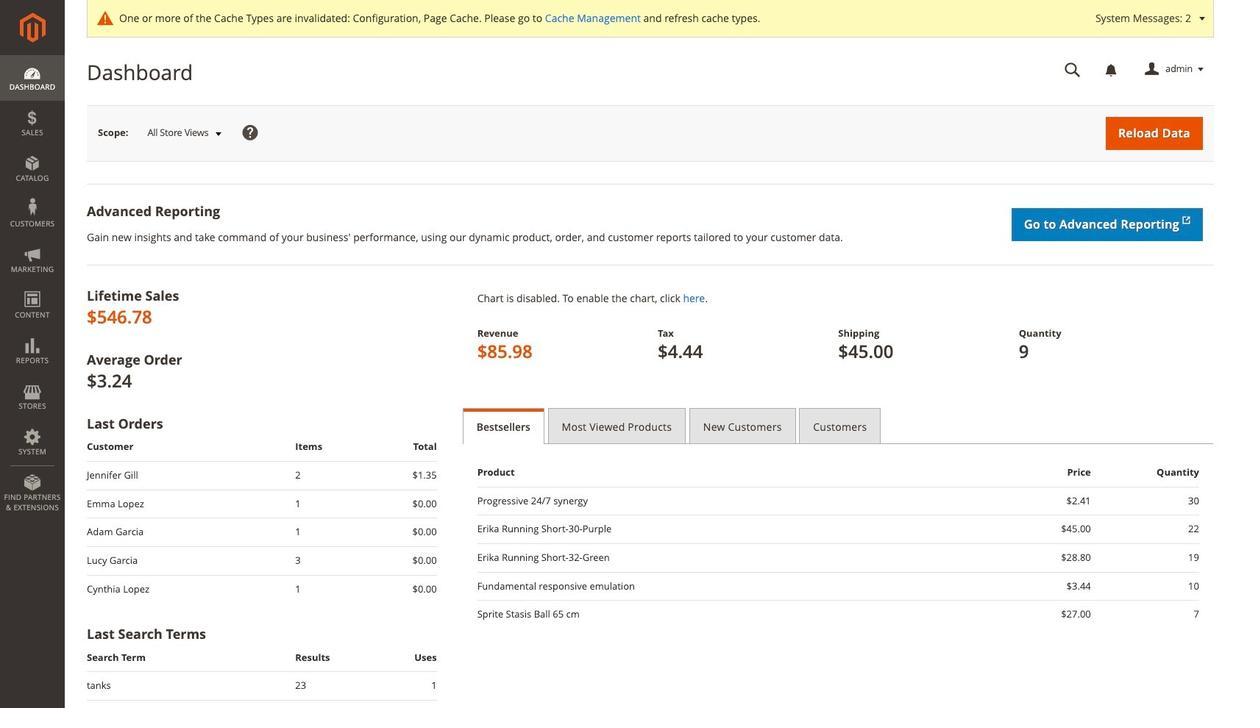 Task type: vqa. For each thing, say whether or not it's contained in the screenshot.
menu bar on the left of the page
yes



Task type: locate. For each thing, give the bounding box(es) containing it.
menu bar
[[0, 55, 65, 520]]

tab list
[[463, 408, 1214, 444]]

None text field
[[1055, 57, 1091, 82]]

magento admin panel image
[[20, 13, 45, 43]]



